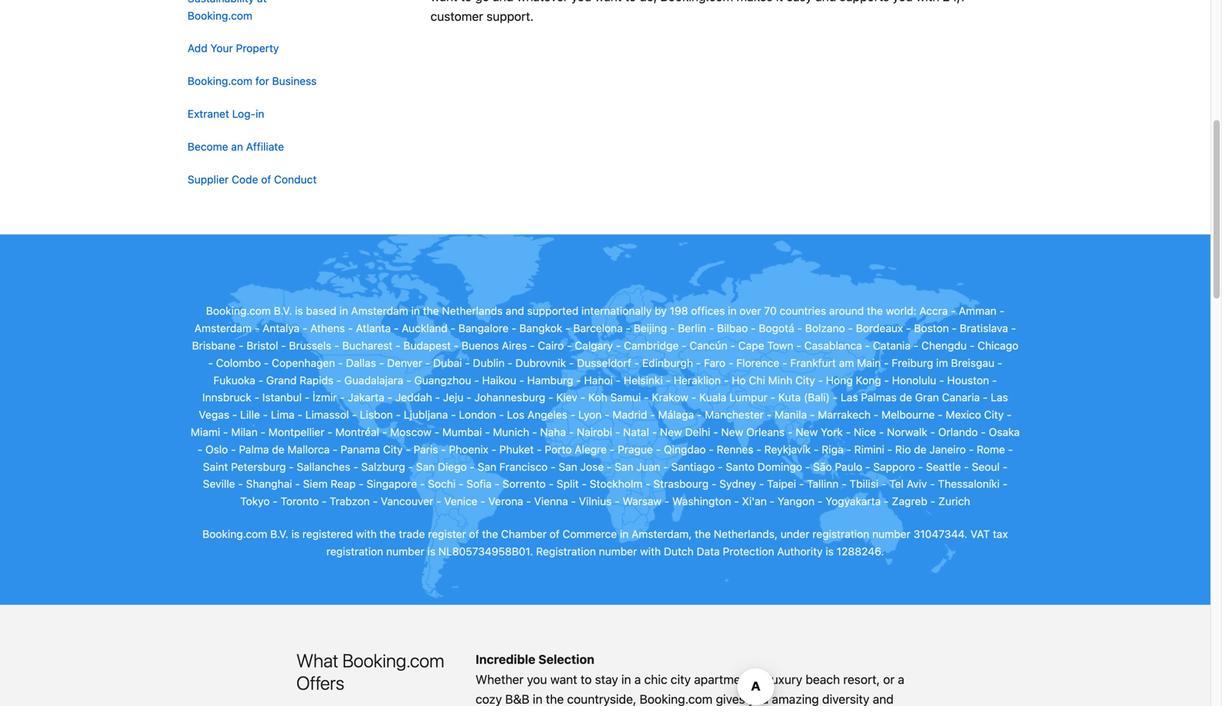 Task type: describe. For each thing, give the bounding box(es) containing it.
- up i̇zmir
[[337, 374, 342, 386]]

- up main
[[866, 339, 871, 352]]

affiliate
[[246, 140, 284, 153]]

2 horizontal spatial of
[[550, 528, 560, 540]]

- right i̇zmir
[[340, 391, 345, 404]]

- right seoul
[[1003, 460, 1008, 473]]

seoul
[[972, 460, 1000, 473]]

become an affiliate link
[[177, 130, 340, 163]]

- up delhi
[[697, 408, 702, 421]]

- left zagreb
[[884, 495, 889, 508]]

register
[[428, 528, 466, 540]]

- right reap
[[359, 478, 364, 490]]

- up orleans
[[767, 408, 772, 421]]

is down the register
[[428, 545, 436, 558]]

the up nl805734958b01.
[[482, 528, 498, 540]]

aviv
[[907, 478, 928, 490]]

- right naha
[[569, 426, 574, 438]]

krakow
[[652, 391, 689, 404]]

1 new from the left
[[660, 426, 683, 438]]

sorrento
[[503, 478, 546, 490]]

- down palmas
[[874, 408, 879, 421]]

- up guadalajara
[[379, 356, 384, 369]]

- right the seville
[[238, 478, 243, 490]]

- down the town on the right of page
[[783, 356, 788, 369]]

- down lisbon
[[382, 426, 387, 438]]

- down singapore
[[373, 495, 378, 508]]

- down the ljubljana
[[435, 426, 440, 438]]

1 horizontal spatial city
[[796, 374, 816, 386]]

catania
[[873, 339, 911, 352]]

seville
[[203, 478, 235, 490]]

1 a from the left
[[635, 672, 641, 687]]

- up the thessaloníki
[[964, 460, 969, 473]]

im
[[937, 356, 949, 369]]

1 horizontal spatial number
[[599, 545, 638, 558]]

rimini
[[855, 443, 885, 456]]

1 horizontal spatial registration
[[813, 528, 870, 540]]

- right lima
[[298, 408, 303, 421]]

booking.com inside what booking.com offers
[[343, 650, 445, 671]]

vienna
[[534, 495, 568, 508]]

over
[[740, 304, 762, 317]]

0 horizontal spatial of
[[261, 173, 271, 186]]

london
[[459, 408, 496, 421]]

am
[[839, 356, 855, 369]]

grand
[[266, 374, 297, 386]]

- left rome
[[969, 443, 974, 456]]

- down brisbane
[[208, 356, 213, 369]]

0 horizontal spatial with
[[356, 528, 377, 540]]

- up bristol
[[255, 322, 260, 335]]

bangkok
[[520, 322, 563, 335]]

3 new from the left
[[796, 426, 818, 438]]

become an affiliate
[[188, 140, 284, 153]]

chicago
[[978, 339, 1019, 352]]

sochi
[[428, 478, 456, 490]]

- up aviv
[[919, 460, 924, 473]]

- down athens
[[335, 339, 339, 352]]

ljubljana
[[404, 408, 448, 421]]

saint
[[203, 460, 228, 473]]

thessaloníki
[[939, 478, 1000, 490]]

lisbon
[[360, 408, 393, 421]]

- right houston
[[993, 374, 998, 386]]

1 las from the left
[[841, 391, 859, 404]]

samui
[[611, 391, 641, 404]]

- right kong
[[885, 374, 890, 386]]

extranet log-in link
[[177, 98, 340, 130]]

- down the hong
[[833, 391, 838, 404]]

0 horizontal spatial you
[[527, 672, 547, 687]]

- up lisbon
[[388, 391, 393, 404]]

- right cairo
[[567, 339, 572, 352]]

- up sallanches in the left of the page
[[333, 443, 338, 456]]

kuala
[[700, 391, 727, 404]]

- right main
[[884, 356, 889, 369]]

registered
[[303, 528, 353, 540]]

- up colombo
[[239, 339, 244, 352]]

- up aires
[[512, 322, 517, 335]]

cancún
[[690, 339, 728, 352]]

verona
[[489, 495, 524, 508]]

1 san from the left
[[416, 460, 435, 473]]

- left grand
[[258, 374, 263, 386]]

- right athens
[[348, 322, 353, 335]]

- up chengdu at the right top of page
[[952, 322, 957, 335]]

countryside,
[[567, 692, 637, 706]]

porto
[[545, 443, 572, 456]]

- down "edinburgh"
[[666, 374, 671, 386]]

- up the venice
[[459, 478, 464, 490]]

3 san from the left
[[559, 460, 578, 473]]

your
[[211, 42, 233, 55]]

lyon
[[579, 408, 602, 421]]

the inside incredible selection whether you want to stay in a chic city apartment, a luxury beach resort, or a cozy b&b in the countryside, booking.com gives you amazing diversity an
[[546, 692, 564, 706]]

the up auckland
[[423, 304, 439, 317]]

vilnius
[[579, 495, 612, 508]]

- left 'oslo'
[[198, 443, 203, 456]]

- left "tel"
[[882, 478, 887, 490]]

- left the rio
[[888, 443, 893, 456]]

booking.com down the your
[[188, 75, 253, 87]]

1 horizontal spatial de
[[900, 391, 913, 404]]

jose
[[581, 460, 604, 473]]

tax
[[993, 528, 1009, 540]]

3 a from the left
[[898, 672, 905, 687]]

- down heraklion
[[692, 391, 697, 404]]

- left kiev
[[549, 391, 554, 404]]

- left sochi
[[420, 478, 425, 490]]

- down countries
[[798, 322, 803, 335]]

- right aviv
[[931, 478, 936, 490]]

- right the lyon in the left bottom of the page
[[605, 408, 610, 421]]

- up yangon on the right bottom of the page
[[800, 478, 805, 490]]

- up washington
[[712, 478, 717, 490]]

casablanca
[[805, 339, 863, 352]]

whether
[[476, 672, 524, 687]]

auckland
[[402, 322, 448, 335]]

ho
[[732, 374, 746, 386]]

- down mallorca
[[289, 460, 294, 473]]

- down siem
[[322, 495, 327, 508]]

is right authority
[[826, 545, 834, 558]]

brisbane
[[192, 339, 236, 352]]

- right madrid
[[651, 408, 656, 421]]

2 new from the left
[[722, 426, 744, 438]]

- left the lyon in the left bottom of the page
[[571, 408, 576, 421]]

b.v. for based
[[274, 304, 292, 317]]

b.v. for registered
[[270, 528, 289, 540]]

boston
[[915, 322, 950, 335]]

- down the antalya on the top of the page
[[281, 339, 286, 352]]

beijing
[[634, 322, 667, 335]]

what
[[297, 650, 339, 671]]

become
[[188, 140, 228, 153]]

- right delhi
[[714, 426, 719, 438]]

- down gran
[[938, 408, 943, 421]]

1 vertical spatial with
[[640, 545, 661, 558]]

chamber
[[501, 528, 547, 540]]

registration
[[536, 545, 596, 558]]

- up moscow
[[396, 408, 401, 421]]

tallinn
[[807, 478, 839, 490]]

- right dubai at bottom
[[465, 356, 470, 369]]

domingo
[[758, 460, 803, 473]]

offers
[[297, 672, 345, 694]]

- left phuket
[[492, 443, 497, 456]]

taipei
[[768, 478, 797, 490]]

koh
[[589, 391, 608, 404]]

for
[[256, 75, 269, 87]]

jakarta
[[348, 391, 385, 404]]

- down phoenix on the left of page
[[470, 460, 475, 473]]

- left jeju
[[435, 391, 440, 404]]

faro
[[704, 356, 726, 369]]

- down around
[[849, 322, 854, 335]]

by
[[655, 304, 667, 317]]

- up dubai at bottom
[[454, 339, 459, 352]]

dubai
[[433, 356, 462, 369]]

- down (bali)
[[810, 408, 815, 421]]

marrakech
[[818, 408, 871, 421]]

sapporo
[[874, 460, 916, 473]]

- left kuta
[[771, 391, 776, 404]]

- up breisgau
[[970, 339, 975, 352]]

hamburg
[[528, 374, 574, 386]]

freiburg
[[892, 356, 934, 369]]

- right milan
[[261, 426, 266, 438]]

amsterdam,
[[632, 528, 692, 540]]

1 vertical spatial you
[[749, 692, 769, 706]]

reykjavík
[[765, 443, 811, 456]]

athens
[[311, 322, 345, 335]]

is left registered
[[292, 528, 300, 540]]

- up brussels
[[303, 322, 308, 335]]

kuta
[[779, 391, 801, 404]]

sallanches
[[297, 460, 351, 473]]

supplier code of conduct link
[[177, 163, 340, 196]]

- down porto
[[551, 460, 556, 473]]

supplier code of conduct
[[188, 173, 317, 186]]

2 vertical spatial city
[[383, 443, 403, 456]]

lima
[[271, 408, 295, 421]]

authority
[[778, 545, 823, 558]]

- right aires
[[530, 339, 535, 352]]

- left santo
[[718, 460, 723, 473]]

limassol
[[306, 408, 349, 421]]

2 las from the left
[[991, 391, 1009, 404]]

- left ho
[[724, 374, 729, 386]]

- right "split"
[[582, 478, 587, 490]]

- right faro
[[729, 356, 734, 369]]

resort,
[[844, 672, 880, 687]]

in down booking.com for business link
[[256, 107, 265, 120]]

- down internationally
[[626, 322, 631, 335]]

i̇zmir
[[313, 391, 337, 404]]

hanoi
[[584, 374, 613, 386]]

- left naha
[[533, 426, 538, 438]]

add your property
[[188, 42, 279, 55]]

chi
[[749, 374, 766, 386]]

- down chicago
[[998, 356, 1003, 369]]

in inside booking.com b.v. is registered with the trade register of the chamber of commerce in amsterdam, the netherlands, under registration number 31047344. vat tax registration number is nl805734958b01. registration number with dutch data protection authority is 1288246.
[[620, 528, 629, 540]]

palma
[[239, 443, 269, 456]]

property
[[236, 42, 279, 55]]

- down houston
[[983, 391, 988, 404]]

riga
[[822, 443, 844, 456]]

- down aires
[[508, 356, 513, 369]]

accra
[[920, 304, 949, 317]]

stockholm
[[590, 478, 643, 490]]

zurich
[[939, 495, 971, 508]]

york
[[821, 426, 843, 438]]

- down dublin
[[474, 374, 479, 386]]



Task type: vqa. For each thing, say whether or not it's contained in the screenshot.
Málaga at the right of page
yes



Task type: locate. For each thing, give the bounding box(es) containing it.
- down im
[[940, 374, 945, 386]]

- left koh
[[581, 391, 586, 404]]

- down berlin
[[682, 339, 687, 352]]

buenos
[[462, 339, 499, 352]]

fukuoka
[[214, 374, 255, 386]]

new down manchester
[[722, 426, 744, 438]]

split
[[557, 478, 579, 490]]

a
[[635, 672, 641, 687], [759, 672, 766, 687], [898, 672, 905, 687]]

gives
[[716, 692, 746, 706]]

montréal
[[335, 426, 379, 438]]

- down 'paulo'
[[842, 478, 847, 490]]

commerce
[[563, 528, 617, 540]]

frankfurt
[[791, 356, 837, 369]]

- up helsinki
[[635, 356, 640, 369]]

- up the cape
[[751, 322, 756, 335]]

- right lille
[[263, 408, 268, 421]]

- down rimini
[[866, 460, 871, 473]]

diego
[[438, 460, 467, 473]]

calgary
[[575, 339, 613, 352]]

- down helsinki
[[644, 391, 649, 404]]

registration up 1288246.
[[813, 528, 870, 540]]

1 horizontal spatial new
[[722, 426, 744, 438]]

- right the nice on the bottom
[[880, 426, 885, 438]]

bristol
[[247, 339, 278, 352]]

1 horizontal spatial las
[[991, 391, 1009, 404]]

salzburg
[[361, 460, 405, 473]]

in up bilbao
[[728, 304, 737, 317]]

0 vertical spatial you
[[527, 672, 547, 687]]

is left based
[[295, 304, 303, 317]]

- left 'los'
[[499, 408, 504, 421]]

- down the budapest
[[426, 356, 431, 369]]

chic
[[645, 672, 668, 687]]

extranet
[[188, 107, 229, 120]]

- left são
[[806, 460, 811, 473]]

natal
[[623, 426, 650, 438]]

- down netherlands
[[451, 322, 456, 335]]

- right juan
[[664, 460, 669, 473]]

what booking.com offers
[[297, 650, 445, 694]]

- up osaka
[[1007, 408, 1012, 421]]

kiev
[[557, 391, 578, 404]]

nl805734958b01.
[[439, 545, 534, 558]]

navigation
[[177, 0, 344, 196]]

san up stockholm
[[615, 460, 634, 473]]

johannesburg
[[475, 391, 546, 404]]

booking.com down sustainability
[[188, 9, 253, 22]]

0 horizontal spatial amsterdam
[[195, 322, 252, 335]]

booking.com inside booking.com b.v. is registered with the trade register of the chamber of commerce in amsterdam, the netherlands, under registration number 31047344. vat tax registration number is nl805734958b01. registration number with dutch data protection authority is 1288246.
[[203, 528, 267, 540]]

chengdu
[[922, 339, 967, 352]]

0 horizontal spatial de
[[272, 443, 285, 456]]

santo
[[726, 460, 755, 473]]

1 vertical spatial city
[[985, 408, 1004, 421]]

istanbul
[[262, 391, 302, 404]]

2 san from the left
[[478, 460, 497, 473]]

- down juan
[[646, 478, 651, 490]]

seattle
[[927, 460, 962, 473]]

with
[[356, 528, 377, 540], [640, 545, 661, 558]]

guangzhou
[[414, 374, 472, 386]]

2 a from the left
[[759, 672, 766, 687]]

0 horizontal spatial number
[[386, 545, 425, 558]]

paulo
[[835, 460, 863, 473]]

town
[[768, 339, 794, 352]]

- up lille
[[255, 391, 260, 404]]

1 horizontal spatial with
[[640, 545, 661, 558]]

0 vertical spatial city
[[796, 374, 816, 386]]

melbourne
[[882, 408, 935, 421]]

sofia
[[467, 478, 492, 490]]

paris
[[414, 443, 438, 456]]

registration
[[813, 528, 870, 540], [327, 545, 384, 558]]

bratislava
[[960, 322, 1009, 335]]

booking.com inside incredible selection whether you want to stay in a chic city apartment, a luxury beach resort, or a cozy b&b in the countryside, booking.com gives you amazing diversity an
[[640, 692, 713, 706]]

sydney
[[720, 478, 757, 490]]

bangalore
[[459, 322, 509, 335]]

0 vertical spatial amsterdam
[[351, 304, 409, 317]]

0 horizontal spatial las
[[841, 391, 859, 404]]

supplier
[[188, 173, 229, 186]]

- up (bali)
[[819, 374, 824, 386]]

b.v. down toronto on the left bottom of the page
[[270, 528, 289, 540]]

- down delhi
[[709, 443, 714, 456]]

1 horizontal spatial amsterdam
[[351, 304, 409, 317]]

- right jose
[[607, 460, 612, 473]]

1 horizontal spatial you
[[749, 692, 769, 706]]

supported
[[527, 304, 579, 317]]

- left "split"
[[549, 478, 554, 490]]

the up bordeaux on the top of the page
[[867, 304, 884, 317]]

new down manila
[[796, 426, 818, 438]]

0 horizontal spatial a
[[635, 672, 641, 687]]

31047344.
[[914, 528, 968, 540]]

- left i̇zmir
[[305, 391, 310, 404]]

- right jeju
[[467, 391, 472, 404]]

booking.com up bristol
[[206, 304, 271, 317]]

business
[[272, 75, 317, 87]]

you
[[527, 672, 547, 687], [749, 692, 769, 706]]

incredible selection whether you want to stay in a chic city apartment, a luxury beach resort, or a cozy b&b in the countryside, booking.com gives you amazing diversity an
[[476, 652, 905, 706]]

0 horizontal spatial registration
[[327, 545, 384, 558]]

las
[[841, 391, 859, 404], [991, 391, 1009, 404]]

reap
[[331, 478, 356, 490]]

- down sydney
[[735, 495, 740, 508]]

honolulu
[[893, 374, 937, 386]]

the down want
[[546, 692, 564, 706]]

aires
[[502, 339, 527, 352]]

jeddah
[[396, 391, 432, 404]]

2 horizontal spatial a
[[898, 672, 905, 687]]

1 vertical spatial registration
[[327, 545, 384, 558]]

bucharest
[[342, 339, 393, 352]]

san up "split"
[[559, 460, 578, 473]]

sustainability at booking.com link
[[177, 0, 340, 32]]

barcelona
[[574, 322, 623, 335]]

1 vertical spatial b.v.
[[270, 528, 289, 540]]

milan
[[231, 426, 258, 438]]

miami
[[191, 426, 220, 438]]

tbilisi
[[850, 478, 879, 490]]

de right the rio
[[914, 443, 927, 456]]

netherlands,
[[714, 528, 778, 540]]

you right gives
[[749, 692, 769, 706]]

- down 'strasbourg'
[[665, 495, 670, 508]]

osaka
[[989, 426, 1020, 438]]

montpellier
[[269, 426, 325, 438]]

- down orleans
[[757, 443, 762, 456]]

- down limassol
[[328, 426, 333, 438]]

code
[[232, 173, 258, 186]]

nairobi
[[577, 426, 613, 438]]

dubrovnik
[[516, 356, 566, 369]]

2 horizontal spatial number
[[873, 528, 911, 540]]

1 horizontal spatial a
[[759, 672, 766, 687]]

you left want
[[527, 672, 547, 687]]

phuket
[[500, 443, 534, 456]]

dusseldorf
[[577, 356, 632, 369]]

1 horizontal spatial of
[[469, 528, 479, 540]]

- right natal at the right
[[652, 426, 657, 438]]

mexico
[[946, 408, 982, 421]]

- right atlanta
[[394, 322, 399, 335]]

san down paris
[[416, 460, 435, 473]]

copenhagen
[[272, 356, 335, 369]]

colombo
[[216, 356, 261, 369]]

juan
[[637, 460, 661, 473]]

cairo
[[538, 339, 564, 352]]

- down "split"
[[571, 495, 576, 508]]

- up rome
[[981, 426, 986, 438]]

mumbai
[[443, 426, 482, 438]]

0 horizontal spatial city
[[383, 443, 403, 456]]

registration down registered
[[327, 545, 384, 558]]

2 horizontal spatial new
[[796, 426, 818, 438]]

booking.com inside booking.com b.v. is based in amsterdam in the netherlands and supported internationally by 198 offices in over 70 countries around the world: accra - amman - amsterdam - antalya - athens - atlanta - auckland - bangalore - bangkok - barcelona - beijing - berlin - bilbao - bogotá - bolzano - bordeaux - boston - bratislava - brisbane - bristol - brussels - bucharest - budapest - buenos aires - cairo - calgary - cambridge - cancún - cape town - casablanca - catania - chengdu - chicago - colombo - copenhagen - dallas - denver - dubai - dublin - dubrovnik - dusseldorf - edinburgh - faro - florence - frankfurt am main - freiburg im breisgau - fukuoka - grand rapids - guadalajara - guangzhou - haikou - hamburg - hanoi - helsinki - heraklion - ho chi minh city - hong kong - honolulu - houston - innsbruck - istanbul - i̇zmir - jakarta - jeddah - jeju - johannesburg - kiev - koh samui - krakow - kuala lumpur - kuta (bali) - las palmas de gran canaria - las vegas - lille - lima - limassol - lisbon - ljubljana - london - los angeles - lyon - madrid - málaga - manchester - manila - marrakech - melbourne - mexico city - miami - milan - montpellier - montréal - moscow - mumbai - munich - naha - nairobi - natal - new delhi - new orleans - new york - nice - norwalk - orlando - osaka - oslo - palma de mallorca - panama city - paris - phoenix - phuket - porto alegre - prague - qingdao - rennes - reykjavík - riga - rimini - rio de janeiro - rome - saint petersburg - sallanches - salzburg - san diego - san francisco - san jose - san juan - santiago - santo domingo - são paulo - sapporo - seattle - seoul - seville - shanghai - siem reap - singapore - sochi - sofia - sorrento - split - stockholm - strasbourg - sydney - taipei - tallinn - tbilisi - tel aviv - thessaloníki - tokyo - toronto - trabzon - vancouver - venice - verona - vienna - vilnius - warsaw - washington - xi'an - yangon - yogyakarta - zagreb - zurich
[[206, 304, 271, 317]]

san up the sofia
[[478, 460, 497, 473]]

são
[[814, 460, 833, 473]]

0 horizontal spatial new
[[660, 426, 683, 438]]

in right b&b
[[533, 692, 543, 706]]

- up singapore
[[408, 460, 413, 473]]

- up 'montréal'
[[352, 408, 357, 421]]

janeiro
[[930, 443, 966, 456]]

navigation containing sustainability at booking.com
[[177, 0, 344, 196]]

world:
[[886, 304, 917, 317]]

b.v. inside booking.com b.v. is based in amsterdam in the netherlands and supported internationally by 198 offices in over 70 countries around the world: accra - amman - amsterdam - antalya - athens - atlanta - auckland - bangalore - bangkok - barcelona - beijing - berlin - bilbao - bogotá - bolzano - bordeaux - boston - bratislava - brisbane - bristol - brussels - bucharest - budapest - buenos aires - cairo - calgary - cambridge - cancún - cape town - casablanca - catania - chengdu - chicago - colombo - copenhagen - dallas - denver - dubai - dublin - dubrovnik - dusseldorf - edinburgh - faro - florence - frankfurt am main - freiburg im breisgau - fukuoka - grand rapids - guadalajara - guangzhou - haikou - hamburg - hanoi - helsinki - heraklion - ho chi minh city - hong kong - honolulu - houston - innsbruck - istanbul - i̇zmir - jakarta - jeddah - jeju - johannesburg - kiev - koh samui - krakow - kuala lumpur - kuta (bali) - las palmas de gran canaria - las vegas - lille - lima - limassol - lisbon - ljubljana - london - los angeles - lyon - madrid - málaga - manchester - manila - marrakech - melbourne - mexico city - miami - milan - montpellier - montréal - moscow - mumbai - munich - naha - nairobi - natal - new delhi - new orleans - new york - nice - norwalk - orlando - osaka - oslo - palma de mallorca - panama city - paris - phoenix - phuket - porto alegre - prague - qingdao - rennes - reykjavík - riga - rimini - rio de janeiro - rome - saint petersburg - sallanches - salzburg - san diego - san francisco - san jose - san juan - santiago - santo domingo - são paulo - sapporo - seattle - seoul - seville - shanghai - siem reap - singapore - sochi - sofia - sorrento - split - stockholm - strasbourg - sydney - taipei - tallinn - tbilisi - tel aviv - thessaloníki - tokyo - toronto - trabzon - vancouver - venice - verona - vienna - vilnius - warsaw - washington - xi'an - yangon - yogyakarta - zagreb - zurich
[[274, 304, 292, 317]]

booking.com inside the sustainability at booking.com
[[188, 9, 253, 22]]

to
[[581, 672, 592, 687]]

booking.com for business
[[188, 75, 317, 87]]

- up dusseldorf
[[616, 339, 621, 352]]

- up denver
[[396, 339, 401, 352]]

b.v. inside booking.com b.v. is registered with the trade register of the chamber of commerce in amsterdam, the netherlands, under registration number 31047344. vat tax registration number is nl805734958b01. registration number with dutch data protection authority is 1288246.
[[270, 528, 289, 540]]

extranet log-in
[[188, 107, 265, 120]]

san
[[416, 460, 435, 473], [478, 460, 497, 473], [559, 460, 578, 473], [615, 460, 634, 473]]

- down denver
[[407, 374, 412, 386]]

singapore
[[367, 478, 417, 490]]

2 horizontal spatial city
[[985, 408, 1004, 421]]

under
[[781, 528, 810, 540]]

is inside booking.com b.v. is based in amsterdam in the netherlands and supported internationally by 198 offices in over 70 countries around the world: accra - amman - amsterdam - antalya - athens - atlanta - auckland - bangalore - bangkok - barcelona - beijing - berlin - bilbao - bogotá - bolzano - bordeaux - boston - bratislava - brisbane - bristol - brussels - bucharest - budapest - buenos aires - cairo - calgary - cambridge - cancún - cape town - casablanca - catania - chengdu - chicago - colombo - copenhagen - dallas - denver - dubai - dublin - dubrovnik - dusseldorf - edinburgh - faro - florence - frankfurt am main - freiburg im breisgau - fukuoka - grand rapids - guadalajara - guangzhou - haikou - hamburg - hanoi - helsinki - heraklion - ho chi minh city - hong kong - honolulu - houston - innsbruck - istanbul - i̇zmir - jakarta - jeddah - jeju - johannesburg - kiev - koh samui - krakow - kuala lumpur - kuta (bali) - las palmas de gran canaria - las vegas - lille - lima - limassol - lisbon - ljubljana - london - los angeles - lyon - madrid - málaga - manchester - manila - marrakech - melbourne - mexico city - miami - milan - montpellier - montréal - moscow - mumbai - munich - naha - nairobi - natal - new delhi - new orleans - new york - nice - norwalk - orlando - osaka - oslo - palma de mallorca - panama city - paris - phoenix - phuket - porto alegre - prague - qingdao - rennes - reykjavík - riga - rimini - rio de janeiro - rome - saint petersburg - sallanches - salzburg - san diego - san francisco - san jose - san juan - santiago - santo domingo - são paulo - sapporo - seattle - seoul - seville - shanghai - siem reap - singapore - sochi - sofia - sorrento - split - stockholm - strasbourg - sydney - taipei - tallinn - tbilisi - tel aviv - thessaloníki - tokyo - toronto - trabzon - vancouver - venice - verona - vienna - vilnius - warsaw - washington - xi'an - yangon - yogyakarta - zagreb - zurich
[[295, 304, 303, 317]]

- right the town on the right of page
[[797, 339, 802, 352]]

- left milan
[[223, 426, 228, 438]]

apartment,
[[695, 672, 756, 687]]

- down supported
[[566, 322, 571, 335]]

amazing
[[772, 692, 820, 706]]

0 vertical spatial with
[[356, 528, 377, 540]]

booking.com right what
[[343, 650, 445, 671]]

- down "shanghai"
[[273, 495, 278, 508]]

- down tallinn
[[818, 495, 823, 508]]

washington
[[673, 495, 732, 508]]

vat
[[971, 528, 991, 540]]

2 horizontal spatial de
[[914, 443, 927, 456]]

at
[[257, 0, 267, 5]]

- left hanoi
[[577, 374, 582, 386]]

- up juan
[[656, 443, 661, 456]]

4 san from the left
[[615, 460, 634, 473]]

- right 'oslo'
[[231, 443, 236, 456]]

0 vertical spatial registration
[[813, 528, 870, 540]]

las up marrakech
[[841, 391, 859, 404]]

1 vertical spatial amsterdam
[[195, 322, 252, 335]]

data
[[697, 545, 720, 558]]

in right commerce
[[620, 528, 629, 540]]

- up freiburg on the bottom
[[914, 339, 919, 352]]

0 vertical spatial b.v.
[[274, 304, 292, 317]]



